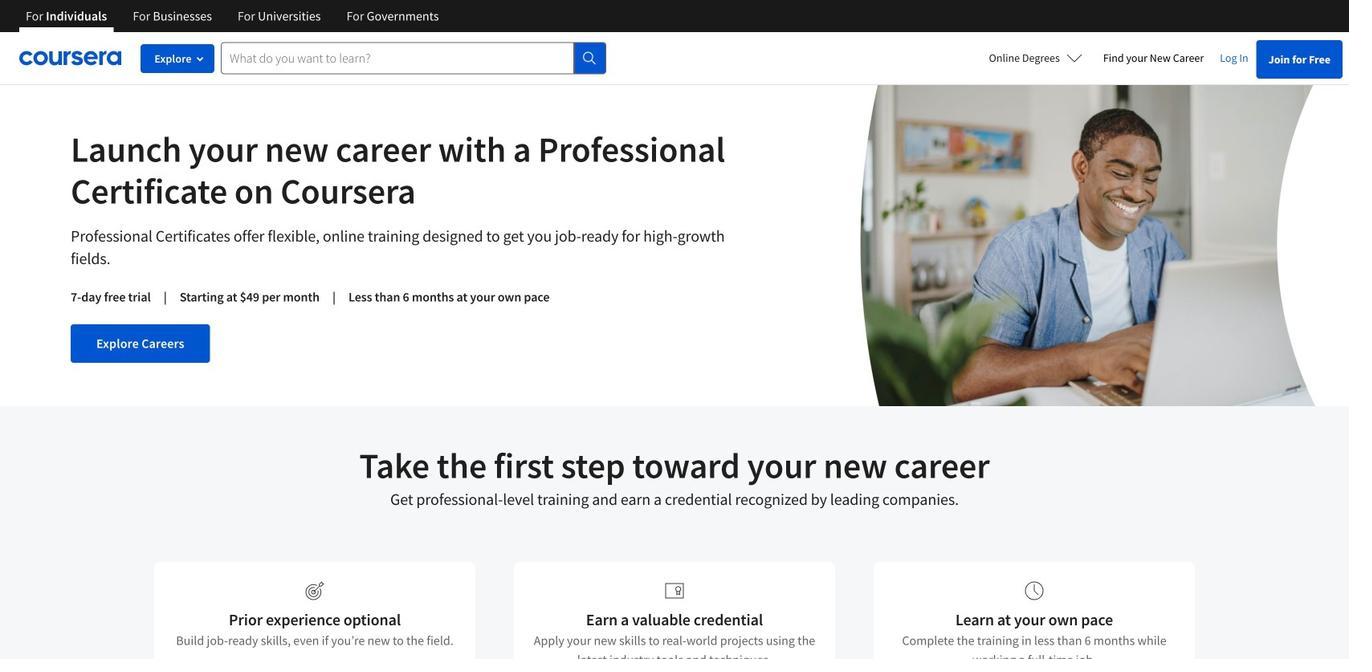 Task type: vqa. For each thing, say whether or not it's contained in the screenshot.
the Banner navigation
yes



Task type: locate. For each thing, give the bounding box(es) containing it.
None search field
[[221, 42, 607, 74]]

What do you want to learn? text field
[[221, 42, 574, 74]]



Task type: describe. For each thing, give the bounding box(es) containing it.
banner navigation
[[13, 0, 452, 32]]

coursera image
[[19, 45, 121, 71]]



